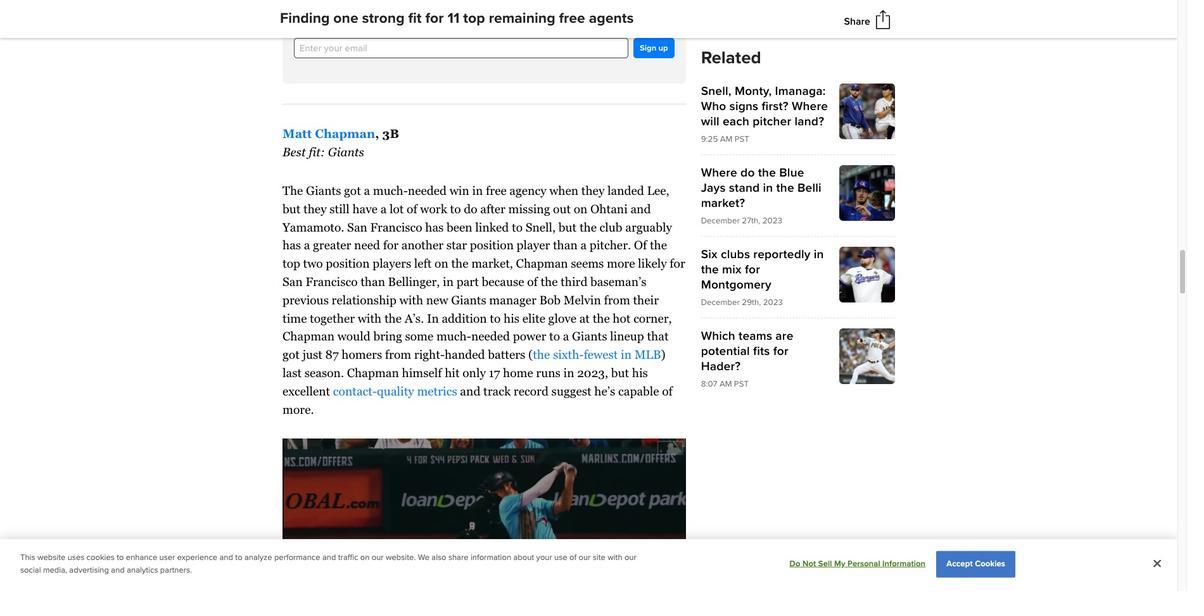 Task type: describe. For each thing, give the bounding box(es) containing it.
but inside ) last season. chapman himself hit only 17 home runs in 2023, but his excellent
[[611, 366, 629, 380]]

land?
[[795, 114, 825, 129]]

pst inside which teams are potential fits for hader? 8:07 am pst
[[734, 380, 749, 390]]

a up have
[[364, 184, 370, 198]]

remaining
[[489, 10, 556, 27]]

1 vertical spatial much-
[[437, 330, 471, 344]]

power
[[513, 330, 547, 344]]

ohtani
[[591, 202, 628, 216]]

the up bob
[[541, 275, 558, 289]]

(
[[529, 348, 533, 362]]

3 our from the left
[[625, 553, 637, 563]]

in inside ) last season. chapman himself hit only 17 home runs in 2023, but his excellent
[[564, 366, 575, 380]]

latest
[[389, 14, 414, 27]]

to left analyze
[[235, 553, 242, 563]]

to down glove
[[549, 330, 560, 344]]

together
[[310, 312, 355, 326]]

baseball.
[[584, 14, 625, 27]]

will
[[701, 114, 720, 129]]

third
[[561, 275, 588, 289]]

the giants got a much-needed win in free agency when they landed lee, but they still have a lot of work to do after missing out on ohtani and yamamoto. san francisco has been linked to snell, but the club arguably has a greater need for another star position player than a pitcher. of the top two position players left on the market, chapman seems more likely for san francisco than bellinger, in part because of the third baseman's previous relationship with new giants manager bob melvin from their time together with the a's. in addition to his elite glove at the hot corner, chapman would bring some much-needed power to a giants lineup that got just 87 homers from right-handed batters (
[[283, 184, 686, 362]]

handed
[[445, 348, 485, 362]]

in inside to stay in the know about the latest trending topics around major league baseball.
[[573, 0, 581, 12]]

the left club
[[580, 220, 597, 234]]

social
[[20, 566, 41, 576]]

of inside and track record suggest he's capable of more.
[[662, 385, 673, 399]]

snell, monty, imanaga: who signs first? where will each pitcher land? element
[[701, 84, 896, 144]]

this website uses cookies to enhance user experience and to analyze performance and traffic on our website. we also share information about your use of our site with our social media, advertising and analytics partners.
[[20, 553, 637, 576]]

the left belli
[[777, 181, 795, 196]]

0 vertical spatial position
[[470, 239, 514, 253]]

where inside snell, monty, imanaga: who signs first? where will each pitcher land? 9:25 am pst
[[792, 99, 828, 114]]

information
[[471, 553, 512, 563]]

contact-
[[333, 385, 377, 399]]

his inside ) last season. chapman himself hit only 17 home runs in 2023, but his excellent
[[632, 366, 648, 380]]

1 horizontal spatial needed
[[471, 330, 510, 344]]

six clubs reportedly in the mix for montgomery element
[[701, 247, 896, 308]]

a up seems
[[581, 239, 587, 253]]

six
[[701, 247, 718, 262]]

fewest
[[584, 348, 618, 362]]

) last season. chapman himself hit only 17 home runs in 2023, but his excellent
[[283, 348, 666, 399]]

arguably
[[626, 220, 672, 234]]

to down win
[[450, 202, 461, 216]]

the inside six clubs reportedly in the mix for montgomery december 29th, 2023
[[701, 262, 719, 278]]

the left blue
[[758, 165, 776, 181]]

more.
[[283, 403, 314, 417]]

cookies
[[87, 553, 115, 563]]

fits
[[754, 344, 770, 359]]

where inside where do the blue jays stand in the belli market? december 27th, 2023
[[701, 165, 738, 181]]

agents
[[589, 10, 634, 27]]

1 vertical spatial francisco
[[306, 275, 358, 289]]

1 vertical spatial has
[[283, 239, 301, 253]]

last
[[283, 366, 302, 380]]

3b
[[382, 127, 399, 141]]

related
[[701, 48, 762, 68]]

for up players
[[383, 239, 399, 253]]

major
[[520, 14, 546, 27]]

do inside where do the blue jays stand in the belli market? december 27th, 2023
[[741, 165, 755, 181]]

relationship
[[332, 293, 397, 307]]

agency
[[510, 184, 547, 198]]

would
[[338, 330, 371, 344]]

who
[[701, 99, 727, 114]]

0 vertical spatial than
[[553, 239, 578, 253]]

8:07
[[701, 380, 718, 390]]

another
[[402, 239, 444, 253]]

pst inside snell, monty, imanaga: who signs first? where will each pitcher land? 9:25 am pst
[[735, 134, 750, 144]]

greater
[[313, 239, 351, 253]]

share button
[[844, 15, 871, 28]]

contact-quality metrics link
[[333, 385, 457, 399]]

montgomery
[[701, 278, 772, 293]]

need
[[354, 239, 380, 253]]

1 horizontal spatial but
[[559, 220, 577, 234]]

new
[[426, 293, 448, 307]]

stay
[[552, 0, 571, 12]]

the up baseball.
[[584, 0, 598, 12]]

two
[[303, 257, 323, 271]]

media,
[[43, 566, 67, 576]]

landed
[[608, 184, 644, 198]]

in right win
[[472, 184, 483, 198]]

excellent
[[283, 385, 330, 399]]

six clubs reportedly in the mix for montgomery december 29th, 2023
[[701, 247, 824, 308]]

1 our from the left
[[372, 553, 384, 563]]

bellinger,
[[388, 275, 440, 289]]

market?
[[701, 196, 745, 211]]

likely
[[638, 257, 667, 271]]

monty,
[[735, 84, 772, 99]]

belli
[[798, 181, 822, 196]]

0 vertical spatial needed
[[408, 184, 447, 198]]

matt chapman link
[[283, 127, 375, 141]]

in left part on the left
[[443, 275, 454, 289]]

track
[[484, 385, 511, 399]]

this
[[20, 553, 35, 563]]

performance
[[274, 553, 320, 563]]

to right cookies
[[117, 553, 124, 563]]

share
[[844, 15, 871, 28]]

players
[[373, 257, 411, 271]]

he's
[[595, 385, 616, 399]]

chapman up "just"
[[283, 330, 335, 344]]

matt chapman , 3b best fit: giants
[[283, 127, 399, 159]]

am inside which teams are potential fits for hader? 8:07 am pst
[[720, 380, 732, 390]]

matt
[[283, 127, 312, 141]]

0 vertical spatial much-
[[373, 184, 408, 198]]

partners.
[[160, 566, 192, 576]]

snell, inside snell, monty, imanaga: who signs first? where will each pitcher land? 9:25 am pst
[[701, 84, 732, 99]]

mix
[[723, 262, 742, 278]]

of inside this website uses cookies to enhance user experience and to analyze performance and traffic on our website. we also share information about your use of our site with our social media, advertising and analytics partners.
[[570, 553, 577, 563]]

for inside six clubs reportedly in the mix for montgomery december 29th, 2023
[[745, 262, 761, 278]]

linked
[[476, 220, 509, 234]]

the up runs
[[533, 348, 550, 362]]

around
[[486, 14, 518, 27]]

are
[[776, 329, 794, 344]]

baseman's
[[591, 275, 647, 289]]

fit
[[408, 10, 422, 27]]

potential
[[701, 344, 750, 359]]

mlb
[[635, 348, 661, 362]]

1 horizontal spatial got
[[344, 184, 361, 198]]

chapman inside ) last season. chapman himself hit only 17 home runs in 2023, but his excellent
[[347, 366, 399, 380]]

pitcher
[[753, 114, 792, 129]]

27th,
[[742, 216, 761, 226]]

the right at
[[593, 312, 610, 326]]

missing
[[509, 202, 550, 216]]

elite
[[523, 312, 546, 326]]

about inside to stay in the know about the latest trending topics around major league baseball.
[[344, 14, 370, 27]]

which
[[701, 329, 736, 344]]

and down cookies
[[111, 566, 125, 576]]

we
[[418, 553, 430, 563]]

do
[[790, 559, 801, 570]]

9:25
[[701, 134, 718, 144]]

share
[[449, 553, 469, 563]]

in inside where do the blue jays stand in the belli market? december 27th, 2023
[[763, 181, 773, 196]]

which teams are potential fits for hader? 8:07 am pst
[[701, 329, 794, 390]]

advertising
[[69, 566, 109, 576]]

1 vertical spatial than
[[361, 275, 385, 289]]

their
[[633, 293, 659, 307]]

win
[[450, 184, 470, 198]]

in inside six clubs reportedly in the mix for montgomery december 29th, 2023
[[814, 247, 824, 262]]

more
[[607, 257, 635, 271]]

0 horizontal spatial but
[[283, 202, 301, 216]]

giants down at
[[572, 330, 607, 344]]

chapman becomes a free agent image
[[283, 439, 686, 592]]

when
[[550, 184, 579, 198]]

analytics
[[127, 566, 158, 576]]

free for agents
[[559, 10, 585, 27]]

where do the blue jays stand in the belli market? element
[[701, 165, 896, 226]]



Task type: locate. For each thing, give the bounding box(es) containing it.
chapman up fit: on the top left of page
[[315, 127, 375, 141]]

1 vertical spatial am
[[720, 380, 732, 390]]

on inside this website uses cookies to enhance user experience and to analyze performance and traffic on our website. we also share information about your use of our site with our social media, advertising and analytics partners.
[[360, 553, 370, 563]]

0 horizontal spatial got
[[283, 348, 300, 362]]

december down montgomery
[[701, 298, 740, 308]]

for right "likely"
[[670, 257, 686, 271]]

0 horizontal spatial with
[[358, 312, 382, 326]]

0 vertical spatial top
[[463, 10, 485, 27]]

1 horizontal spatial about
[[514, 553, 534, 563]]

quality
[[377, 385, 414, 399]]

imanaga:
[[775, 84, 826, 99]]

on right left
[[435, 257, 449, 271]]

chapman inside matt chapman , 3b best fit: giants
[[315, 127, 375, 141]]

best
[[283, 145, 306, 159]]

blue
[[780, 165, 805, 181]]

lineup
[[610, 330, 644, 344]]

because
[[482, 275, 524, 289]]

2 december from the top
[[701, 298, 740, 308]]

some
[[405, 330, 434, 344]]

much- down addition on the left bottom of page
[[437, 330, 471, 344]]

pst down hader?
[[734, 380, 749, 390]]

1 horizontal spatial his
[[632, 366, 648, 380]]

chapman down homers
[[347, 366, 399, 380]]

jays
[[701, 181, 726, 196]]

0 vertical spatial free
[[559, 10, 585, 27]]

of right capable
[[662, 385, 673, 399]]

much-
[[373, 184, 408, 198], [437, 330, 471, 344]]

0 vertical spatial where
[[792, 99, 828, 114]]

time
[[283, 312, 307, 326]]

needed up batters
[[471, 330, 510, 344]]

for left 11
[[426, 10, 444, 27]]

got up last at the bottom left of page
[[283, 348, 300, 362]]

has down yamamoto.
[[283, 239, 301, 253]]

0 horizontal spatial position
[[326, 257, 370, 271]]

where do the blue jays stand in the belli market? december 27th, 2023
[[701, 165, 822, 226]]

december down "market?"
[[701, 216, 740, 226]]

1 horizontal spatial san
[[347, 220, 368, 234]]

corner,
[[634, 312, 672, 326]]

with right site
[[608, 553, 623, 563]]

on right the traffic
[[360, 553, 370, 563]]

the up bring
[[385, 312, 402, 326]]

1 vertical spatial san
[[283, 275, 303, 289]]

snell, up will
[[701, 84, 732, 99]]

in down sixth-
[[564, 366, 575, 380]]

1 vertical spatial but
[[559, 220, 577, 234]]

just
[[303, 348, 323, 362]]

0 horizontal spatial do
[[464, 202, 478, 216]]

2 horizontal spatial our
[[625, 553, 637, 563]]

0 horizontal spatial where
[[701, 165, 738, 181]]

2 our from the left
[[579, 553, 591, 563]]

29th,
[[742, 298, 761, 308]]

where
[[792, 99, 828, 114], [701, 165, 738, 181]]

0 vertical spatial pst
[[735, 134, 750, 144]]

francisco down lot
[[370, 220, 422, 234]]

seems
[[571, 257, 604, 271]]

0 vertical spatial snell,
[[701, 84, 732, 99]]

0 vertical spatial francisco
[[370, 220, 422, 234]]

1 vertical spatial december
[[701, 298, 740, 308]]

1 horizontal spatial from
[[604, 293, 630, 307]]

of up manager
[[527, 275, 538, 289]]

homers
[[342, 348, 382, 362]]

a left lot
[[381, 202, 387, 216]]

0 horizontal spatial san
[[283, 275, 303, 289]]

in right "stay"
[[573, 0, 581, 12]]

of right lot
[[407, 202, 417, 216]]

0 vertical spatial do
[[741, 165, 755, 181]]

sign
[[640, 43, 657, 53]]

his down manager
[[504, 312, 520, 326]]

2023 right 27th,
[[763, 216, 783, 226]]

to stay in the know about the latest trending topics around major league baseball.
[[344, 0, 625, 27]]

fit:
[[309, 145, 325, 159]]

do not sell my personal information button
[[790, 552, 926, 578]]

2023
[[763, 216, 783, 226], [764, 298, 783, 308]]

2 horizontal spatial with
[[608, 553, 623, 563]]

0 vertical spatial but
[[283, 202, 301, 216]]

1 vertical spatial top
[[283, 257, 300, 271]]

2 vertical spatial on
[[360, 553, 370, 563]]

1 horizontal spatial where
[[792, 99, 828, 114]]

about left latest
[[344, 14, 370, 27]]

reportedly
[[754, 247, 811, 262]]

0 horizontal spatial top
[[283, 257, 300, 271]]

0 horizontal spatial francisco
[[306, 275, 358, 289]]

1 horizontal spatial on
[[435, 257, 449, 271]]

enhance
[[126, 553, 157, 563]]

the down star
[[452, 257, 469, 271]]

0 horizontal spatial on
[[360, 553, 370, 563]]

position down greater in the left of the page
[[326, 257, 370, 271]]

the right 'of'
[[650, 239, 667, 253]]

his inside the giants got a much-needed win in free agency when they landed lee, but they still have a lot of work to do after missing out on ohtani and yamamoto. san francisco has been linked to snell, but the club arguably has a greater need for another star position player than a pitcher. of the top two position players left on the market, chapman seems more likely for san francisco than bellinger, in part because of the third baseman's previous relationship with new giants manager bob melvin from their time together with the a's. in addition to his elite glove at the hot corner, chapman would bring some much-needed power to a giants lineup that got just 87 homers from right-handed batters (
[[504, 312, 520, 326]]

0 horizontal spatial than
[[361, 275, 385, 289]]

0 horizontal spatial about
[[344, 14, 370, 27]]

yamamoto.
[[283, 220, 344, 234]]

1 horizontal spatial has
[[425, 220, 444, 234]]

1 vertical spatial about
[[514, 553, 534, 563]]

am inside snell, monty, imanaga: who signs first? where will each pitcher land? 9:25 am pst
[[720, 134, 733, 144]]

free for agency
[[486, 184, 507, 198]]

for right the fits
[[774, 344, 789, 359]]

0 horizontal spatial our
[[372, 553, 384, 563]]

Enter your email email field
[[294, 38, 629, 59]]

which teams are potential fits for hader? element
[[701, 329, 896, 390]]

17
[[489, 366, 500, 380]]

analyze
[[245, 553, 272, 563]]

1 vertical spatial do
[[464, 202, 478, 216]]

free inside the giants got a much-needed win in free agency when they landed lee, but they still have a lot of work to do after missing out on ohtani and yamamoto. san francisco has been linked to snell, but the club arguably has a greater need for another star position player than a pitcher. of the top two position players left on the market, chapman seems more likely for san francisco than bellinger, in part because of the third baseman's previous relationship with new giants manager bob melvin from their time together with the a's. in addition to his elite glove at the hot corner, chapman would bring some much-needed power to a giants lineup that got just 87 homers from right-handed batters (
[[486, 184, 507, 198]]

position
[[470, 239, 514, 253], [326, 257, 370, 271]]

for right mix
[[745, 262, 761, 278]]

and down only
[[460, 385, 481, 399]]

sign up
[[640, 43, 668, 53]]

to down "missing"
[[512, 220, 523, 234]]

0 vertical spatial december
[[701, 216, 740, 226]]

player
[[517, 239, 550, 253]]

our left website.
[[372, 553, 384, 563]]

do inside the giants got a much-needed win in free agency when they landed lee, but they still have a lot of work to do after missing out on ohtani and yamamoto. san francisco has been linked to snell, but the club arguably has a greater need for another star position player than a pitcher. of the top two position players left on the market, chapman seems more likely for san francisco than bellinger, in part because of the third baseman's previous relationship with new giants manager bob melvin from their time together with the a's. in addition to his elite glove at the hot corner, chapman would bring some much-needed power to a giants lineup that got just 87 homers from right-handed batters (
[[464, 202, 478, 216]]

hit
[[445, 366, 460, 380]]

1 vertical spatial pst
[[734, 380, 749, 390]]

the left latest
[[372, 14, 387, 27]]

giants up still
[[306, 184, 341, 198]]

and right the experience
[[220, 553, 233, 563]]

0 vertical spatial on
[[574, 202, 588, 216]]

each
[[723, 114, 750, 129]]

have
[[353, 202, 378, 216]]

december inside where do the blue jays stand in the belli market? december 27th, 2023
[[701, 216, 740, 226]]

league
[[548, 14, 582, 27]]

0 horizontal spatial they
[[304, 202, 327, 216]]

1 vertical spatial needed
[[471, 330, 510, 344]]

to left "stay"
[[541, 0, 550, 12]]

1 horizontal spatial francisco
[[370, 220, 422, 234]]

1 vertical spatial his
[[632, 366, 648, 380]]

1 vertical spatial position
[[326, 257, 370, 271]]

a up sixth-
[[563, 330, 569, 344]]

than up relationship
[[361, 275, 385, 289]]

traffic
[[338, 553, 358, 563]]

top left two
[[283, 257, 300, 271]]

suggest
[[552, 385, 592, 399]]

our left site
[[579, 553, 591, 563]]

mlb media player group
[[283, 439, 686, 592]]

also
[[432, 553, 447, 563]]

our right site
[[625, 553, 637, 563]]

accept
[[947, 559, 973, 570]]

1 vertical spatial free
[[486, 184, 507, 198]]

in down "lineup"
[[621, 348, 632, 362]]

1 horizontal spatial with
[[400, 293, 423, 307]]

left
[[414, 257, 432, 271]]

top right 11
[[463, 10, 485, 27]]

1 horizontal spatial snell,
[[701, 84, 732, 99]]

0 vertical spatial about
[[344, 14, 370, 27]]

0 vertical spatial has
[[425, 220, 444, 234]]

the
[[584, 0, 598, 12], [372, 14, 387, 27], [758, 165, 776, 181], [777, 181, 795, 196], [580, 220, 597, 234], [650, 239, 667, 253], [452, 257, 469, 271], [701, 262, 719, 278], [541, 275, 558, 289], [385, 312, 402, 326], [593, 312, 610, 326], [533, 348, 550, 362]]

1 vertical spatial where
[[701, 165, 738, 181]]

about left 'your'
[[514, 553, 534, 563]]

about inside this website uses cookies to enhance user experience and to analyze performance and traffic on our website. we also share information about your use of our site with our social media, advertising and analytics partners.
[[514, 553, 534, 563]]

1 horizontal spatial much-
[[437, 330, 471, 344]]

0 horizontal spatial snell,
[[526, 220, 556, 234]]

0 vertical spatial from
[[604, 293, 630, 307]]

and inside and track record suggest he's capable of more.
[[460, 385, 481, 399]]

1 vertical spatial from
[[385, 348, 411, 362]]

but up he's
[[611, 366, 629, 380]]

contact-quality metrics
[[333, 385, 457, 399]]

in right reportedly
[[814, 247, 824, 262]]

1 vertical spatial snell,
[[526, 220, 556, 234]]

cookies
[[975, 559, 1006, 570]]

from down bring
[[385, 348, 411, 362]]

club
[[600, 220, 623, 234]]

1 horizontal spatial position
[[470, 239, 514, 253]]

am right 9:25
[[720, 134, 733, 144]]

2 vertical spatial with
[[608, 553, 623, 563]]

signs
[[730, 99, 759, 114]]

in
[[427, 312, 439, 326]]

and up arguably
[[631, 202, 651, 216]]

they up ohtani
[[582, 184, 605, 198]]

0 vertical spatial 2023
[[763, 216, 783, 226]]

still
[[330, 202, 350, 216]]

and inside the giants got a much-needed win in free agency when they landed lee, but they still have a lot of work to do after missing out on ohtani and yamamoto. san francisco has been linked to snell, but the club arguably has a greater need for another star position player than a pitcher. of the top two position players left on the market, chapman seems more likely for san francisco than bellinger, in part because of the third baseman's previous relationship with new giants manager bob melvin from their time together with the a's. in addition to his elite glove at the hot corner, chapman would bring some much-needed power to a giants lineup that got just 87 homers from right-handed batters (
[[631, 202, 651, 216]]

0 vertical spatial san
[[347, 220, 368, 234]]

the left mix
[[701, 262, 719, 278]]

pst down each
[[735, 134, 750, 144]]

2 vertical spatial but
[[611, 366, 629, 380]]

2023 right 29th,
[[764, 298, 783, 308]]

0 horizontal spatial much-
[[373, 184, 408, 198]]

1 vertical spatial they
[[304, 202, 327, 216]]

but down out
[[559, 220, 577, 234]]

1 horizontal spatial do
[[741, 165, 755, 181]]

0 horizontal spatial needed
[[408, 184, 447, 198]]

finding
[[280, 10, 330, 27]]

1 horizontal spatial they
[[582, 184, 605, 198]]

0 vertical spatial with
[[400, 293, 423, 307]]

1 vertical spatial got
[[283, 348, 300, 362]]

do
[[741, 165, 755, 181], [464, 202, 478, 216]]

0 horizontal spatial from
[[385, 348, 411, 362]]

free
[[559, 10, 585, 27], [486, 184, 507, 198]]

in right stand
[[763, 181, 773, 196]]

on right out
[[574, 202, 588, 216]]

with inside this website uses cookies to enhance user experience and to analyze performance and traffic on our website. we also share information about your use of our site with our social media, advertising and analytics partners.
[[608, 553, 623, 563]]

stand
[[729, 181, 760, 196]]

about
[[344, 14, 370, 27], [514, 553, 534, 563]]

0 vertical spatial am
[[720, 134, 733, 144]]

a
[[364, 184, 370, 198], [381, 202, 387, 216], [304, 239, 310, 253], [581, 239, 587, 253], [563, 330, 569, 344]]

do right jays
[[741, 165, 755, 181]]

privacy alert dialog
[[0, 540, 1178, 592]]

2 horizontal spatial on
[[574, 202, 588, 216]]

uses
[[68, 553, 84, 563]]

2023 inside where do the blue jays stand in the belli market? december 27th, 2023
[[763, 216, 783, 226]]

where up "market?"
[[701, 165, 738, 181]]

home
[[503, 366, 533, 380]]

0 horizontal spatial his
[[504, 312, 520, 326]]

teams
[[739, 329, 773, 344]]

with down relationship
[[358, 312, 382, 326]]

chapman down "player"
[[516, 257, 568, 271]]

2 horizontal spatial but
[[611, 366, 629, 380]]

sign up button
[[634, 38, 675, 59]]

they up yamamoto.
[[304, 202, 327, 216]]

1 vertical spatial with
[[358, 312, 382, 326]]

2023 inside six clubs reportedly in the mix for montgomery december 29th, 2023
[[764, 298, 783, 308]]

giants down "matt chapman" "link"
[[328, 145, 364, 159]]

)
[[661, 348, 666, 362]]

free up after
[[486, 184, 507, 198]]

in
[[573, 0, 581, 12], [763, 181, 773, 196], [472, 184, 483, 198], [814, 247, 824, 262], [443, 275, 454, 289], [621, 348, 632, 362], [564, 366, 575, 380]]

your
[[536, 553, 552, 563]]

runs
[[536, 366, 561, 380]]

1 horizontal spatial our
[[579, 553, 591, 563]]

top inside the giants got a much-needed win in free agency when they landed lee, but they still have a lot of work to do after missing out on ohtani and yamamoto. san francisco has been linked to snell, but the club arguably has a greater need for another star position player than a pitcher. of the top two position players left on the market, chapman seems more likely for san francisco than bellinger, in part because of the third baseman's previous relationship with new giants manager bob melvin from their time together with the a's. in addition to his elite glove at the hot corner, chapman would bring some much-needed power to a giants lineup that got just 87 homers from right-handed batters (
[[283, 257, 300, 271]]

0 vertical spatial got
[[344, 184, 361, 198]]

december inside six clubs reportedly in the mix for montgomery december 29th, 2023
[[701, 298, 740, 308]]

his
[[504, 312, 520, 326], [632, 366, 648, 380]]

been
[[447, 220, 473, 234]]

sell
[[819, 559, 832, 570]]

giants down part on the left
[[451, 293, 487, 307]]

season.
[[305, 366, 344, 380]]

1 horizontal spatial top
[[463, 10, 485, 27]]

to inside to stay in the know about the latest trending topics around major league baseball.
[[541, 0, 550, 12]]

san up the 'previous'
[[283, 275, 303, 289]]

0 vertical spatial his
[[504, 312, 520, 326]]

francisco down two
[[306, 275, 358, 289]]

1 vertical spatial on
[[435, 257, 449, 271]]

than up seems
[[553, 239, 578, 253]]

only
[[463, 366, 486, 380]]

giants inside matt chapman , 3b best fit: giants
[[328, 145, 364, 159]]

his up capable
[[632, 366, 648, 380]]

to down manager
[[490, 312, 501, 326]]

snell, inside the giants got a much-needed win in free agency when they landed lee, but they still have a lot of work to do after missing out on ohtani and yamamoto. san francisco has been linked to snell, but the club arguably has a greater need for another star position player than a pitcher. of the top two position players left on the market, chapman seems more likely for san francisco than bellinger, in part because of the third baseman's previous relationship with new giants manager bob melvin from their time together with the a's. in addition to his elite glove at the hot corner, chapman would bring some much-needed power to a giants lineup that got just 87 homers from right-handed batters (
[[526, 220, 556, 234]]

much- up lot
[[373, 184, 408, 198]]

from down baseman's
[[604, 293, 630, 307]]

up
[[659, 43, 668, 53]]

of right use
[[570, 553, 577, 563]]

where right first? at the right top of page
[[792, 99, 828, 114]]

work
[[420, 202, 447, 216]]

0 horizontal spatial free
[[486, 184, 507, 198]]

metrics
[[417, 385, 457, 399]]

1 vertical spatial 2023
[[764, 298, 783, 308]]

got up have
[[344, 184, 361, 198]]

do up been
[[464, 202, 478, 216]]

1 horizontal spatial free
[[559, 10, 585, 27]]

1 horizontal spatial than
[[553, 239, 578, 253]]

1 december from the top
[[701, 216, 740, 226]]

0 horizontal spatial has
[[283, 239, 301, 253]]

sixth-
[[553, 348, 584, 362]]

website.
[[386, 553, 416, 563]]

has down work
[[425, 220, 444, 234]]

free left agents
[[559, 10, 585, 27]]

san
[[347, 220, 368, 234], [283, 275, 303, 289]]

0 vertical spatial they
[[582, 184, 605, 198]]

for inside which teams are potential fits for hader? 8:07 am pst
[[774, 344, 789, 359]]

position down the linked
[[470, 239, 514, 253]]

clubs
[[721, 247, 750, 262]]

a up two
[[304, 239, 310, 253]]

topics
[[457, 14, 483, 27]]

and left the traffic
[[323, 553, 336, 563]]

am
[[720, 134, 733, 144], [720, 380, 732, 390]]



Task type: vqa. For each thing, say whether or not it's contained in the screenshot.


